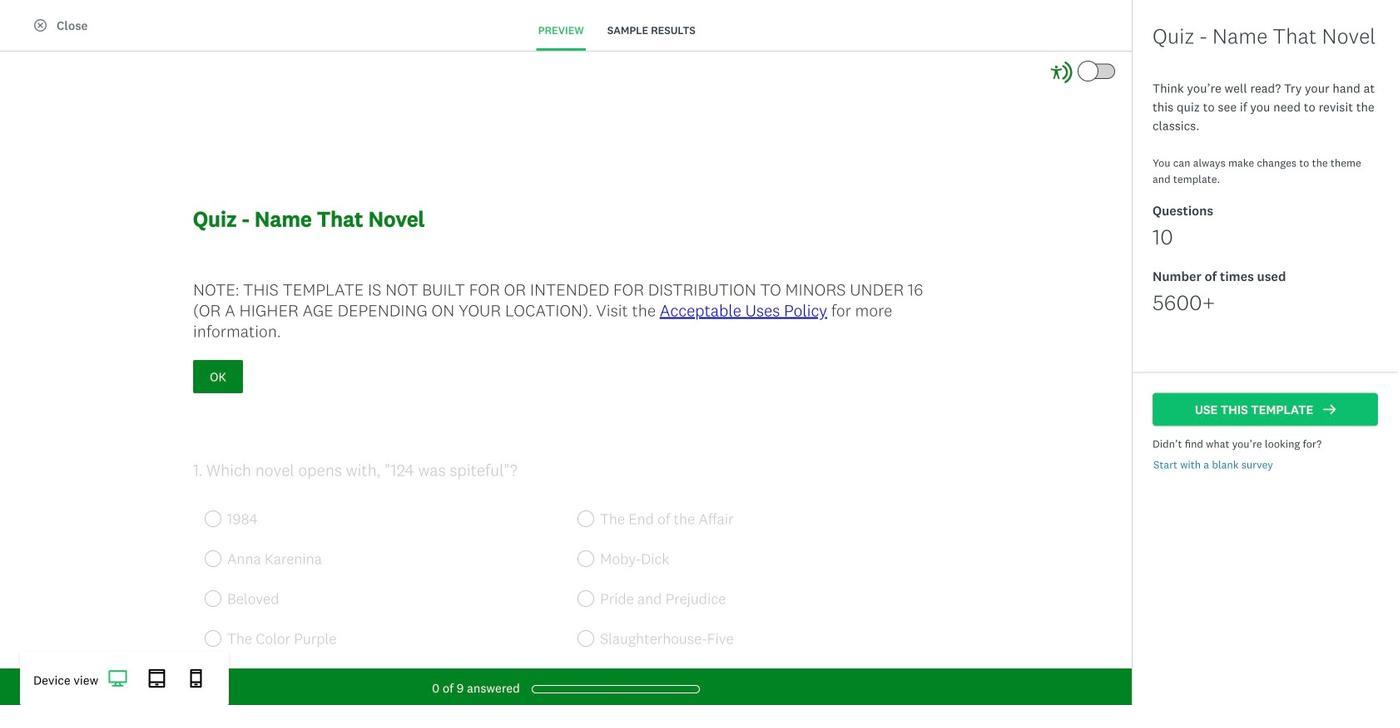 Task type: describe. For each thing, give the bounding box(es) containing it.
svg image
[[148, 670, 166, 688]]

arrowright image
[[1323, 404, 1336, 416]]

online order form image
[[728, 442, 926, 573]]

xcircle image
[[34, 19, 47, 32]]

2 svg image from the left
[[187, 670, 206, 688]]



Task type: vqa. For each thing, say whether or not it's contained in the screenshot.
1st svg icon from the right
yes



Task type: locate. For each thing, give the bounding box(es) containing it.
1 horizontal spatial svg image
[[187, 670, 206, 688]]

svg image right svg icon
[[187, 670, 206, 688]]

textboxmultiple image
[[1170, 30, 1183, 43]]

svg image
[[109, 670, 127, 688], [187, 670, 206, 688]]

1 svg image from the left
[[109, 670, 127, 688]]

chevronright image
[[215, 537, 227, 550]]

grid image
[[1129, 30, 1142, 43]]

0 horizontal spatial svg image
[[109, 670, 127, 688]]

svg image left svg icon
[[109, 670, 127, 688]]

appointment request form image
[[502, 442, 700, 573]]

tab list
[[517, 12, 717, 51]]



